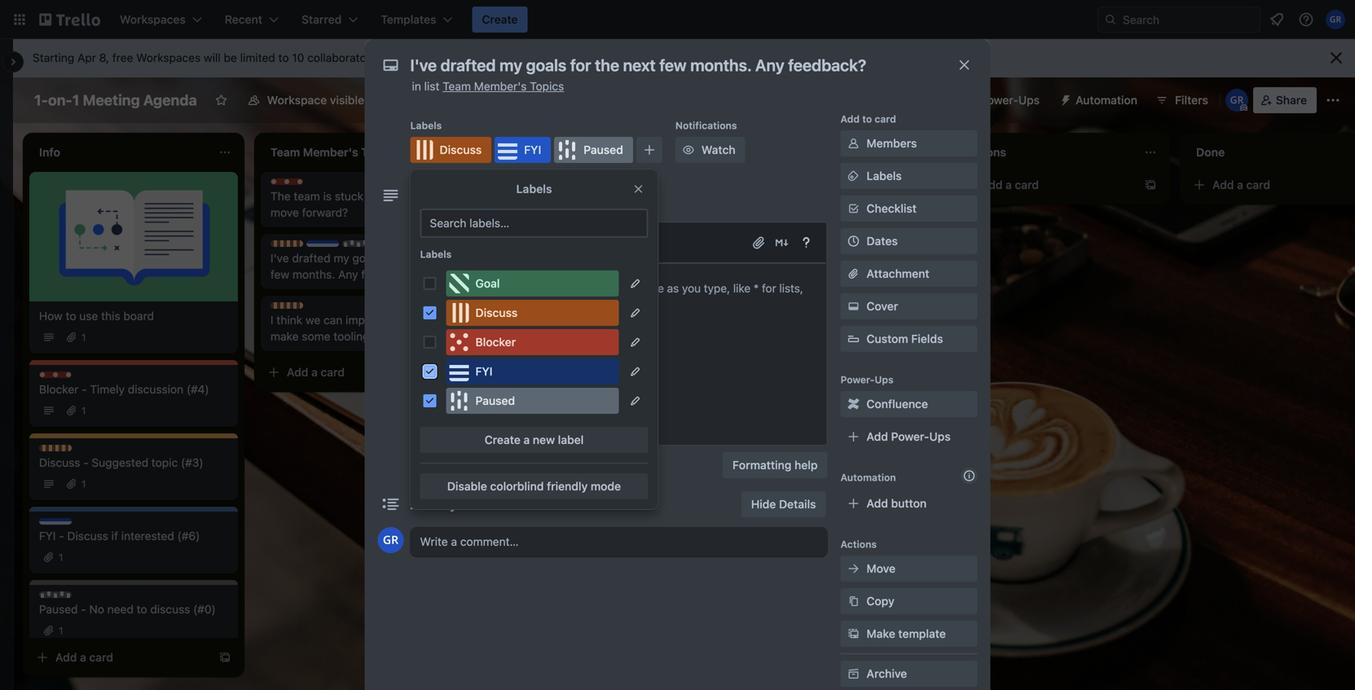 Task type: describe. For each thing, give the bounding box(es) containing it.
we up some
[[306, 313, 321, 327]]

1 vertical spatial power-
[[841, 374, 875, 386]]

1 vertical spatial ups
[[875, 374, 894, 386]]

to up members
[[863, 113, 873, 125]]

no
[[89, 603, 104, 616]]

discuss discuss - suggested topic (#3)
[[39, 446, 204, 470]]

topics
[[530, 79, 564, 93]]

workspace
[[267, 93, 327, 107]]

hide details link
[[742, 492, 826, 518]]

discussion
[[128, 383, 184, 396]]

actions
[[841, 539, 877, 550]]

bold ⌘b image
[[468, 233, 488, 253]]

add inside button
[[867, 497, 889, 510]]

to left 10
[[278, 51, 289, 64]]

watch button
[[676, 137, 746, 163]]

blocker the team is stuck on x, how can we move forward?
[[271, 179, 459, 219]]

give
[[586, 235, 607, 249]]

the
[[271, 190, 291, 203]]

custom fields
[[867, 332, 944, 346]]

formatting help link
[[723, 452, 828, 479]]

0 notifications image
[[1268, 10, 1287, 29]]

attach and insert link image
[[751, 235, 768, 251]]

cover link
[[841, 293, 978, 320]]

move
[[271, 206, 299, 219]]

sm image for watch
[[681, 142, 697, 158]]

- for paused
[[81, 603, 86, 616]]

agenda
[[143, 91, 197, 109]]

share
[[1277, 93, 1308, 107]]

color: orange, title: "discuss" element up 'months.'
[[271, 240, 324, 253]]

1 horizontal spatial ups
[[930, 430, 951, 443]]

10
[[292, 51, 304, 64]]

color: red, title: "blocker" element for blocker - timely discussion (#4)
[[39, 372, 91, 384]]

training
[[529, 190, 568, 203]]

color: green, title: "goal" element down the report? on the left top of the page
[[446, 271, 619, 297]]

for
[[384, 252, 398, 265]]

another
[[774, 235, 815, 249]]

a for bottommost create from template… icon
[[80, 651, 86, 664]]

blocker blocker - timely discussion (#4)
[[39, 373, 209, 396]]

power-ups inside power-ups 'button'
[[981, 93, 1040, 107]]

- for blocker
[[82, 383, 87, 396]]

1 down blocker blocker - timely discussion (#4) on the left of the page
[[82, 405, 86, 417]]

sm image for members
[[846, 135, 862, 152]]

make template
[[867, 627, 946, 641]]

1-
[[34, 91, 48, 109]]

a for the middle create from template… icon
[[543, 287, 549, 301]]

blocker for blocker blocker - timely discussion (#4)
[[55, 373, 91, 384]]

on inside 'discuss can you please give feedback on the report?'
[[662, 235, 676, 249]]

any
[[338, 268, 358, 281]]

interested
[[121, 530, 174, 543]]

need
[[107, 603, 134, 616]]

search image
[[1105, 13, 1118, 26]]

discuss left suggested
[[39, 456, 80, 470]]

2 vertical spatial power-
[[892, 430, 930, 443]]

activity
[[410, 497, 457, 512]]

(#0)
[[193, 603, 216, 616]]

1 horizontal spatial greg robinson (gregrobinson96) image
[[1326, 10, 1346, 29]]

workspace visible button
[[238, 87, 374, 113]]

dates button
[[841, 228, 978, 254]]

tooling
[[334, 330, 370, 343]]

color: orange, title: "discuss" element up search labels… text field
[[502, 179, 555, 191]]

goal down "bold ⌘b" icon
[[476, 277, 500, 290]]

1 vertical spatial power-ups
[[841, 374, 894, 386]]

you
[[526, 235, 545, 249]]

Main content area, start typing to enter text. text field
[[428, 279, 810, 318]]

editor toolbar toolbar
[[419, 230, 820, 256]]

1-on-1 meeting agenda
[[34, 91, 197, 109]]

2 horizontal spatial create from template… image
[[913, 317, 926, 330]]

learn
[[383, 51, 412, 64]]

primary element
[[0, 0, 1356, 39]]

close popover image
[[632, 183, 645, 196]]

goals
[[353, 252, 381, 265]]

visible
[[330, 93, 364, 107]]

we inside blocker the team is stuck on x, how can we move forward?
[[444, 190, 459, 203]]

new
[[533, 433, 555, 447]]

details
[[779, 498, 816, 511]]

1 vertical spatial greg robinson (gregrobinson96) image
[[378, 527, 404, 554]]

discuss inside 'discuss can you please give feedback on the report?'
[[519, 225, 555, 236]]

move
[[867, 562, 896, 576]]

Search field
[[1118, 7, 1260, 32]]

how to use this board link
[[39, 308, 228, 324]]

will
[[204, 51, 221, 64]]

paused paused - no need to discuss (#0)
[[39, 593, 216, 616]]

0 horizontal spatial automation
[[841, 472, 897, 483]]

mentor
[[734, 235, 771, 249]]

collaborator
[[479, 51, 542, 64]]

use
[[79, 309, 98, 323]]

discuss i think we can improve velocity if we make some tooling changes.
[[271, 303, 459, 343]]

make template link
[[841, 621, 978, 647]]

archive link
[[841, 661, 978, 687]]

blog
[[806, 281, 830, 294]]

velocity
[[391, 313, 432, 327]]

in list team member's topics
[[412, 79, 564, 93]]

discuss down timely
[[55, 446, 92, 457]]

report?
[[522, 252, 560, 265]]

practice
[[760, 281, 803, 294]]

apr
[[77, 51, 96, 64]]

template
[[899, 627, 946, 641]]

labels up checklist
[[867, 169, 902, 183]]

discuss fyi
[[287, 241, 338, 253]]

star or unstar board image
[[215, 94, 228, 107]]

make
[[271, 330, 299, 343]]

filters button
[[1151, 87, 1214, 113]]

add to card
[[841, 113, 897, 125]]

cancel button
[[461, 452, 517, 479]]

checklist button
[[841, 196, 978, 222]]

the inside 'discuss can you please give feedback on the report?'
[[502, 252, 519, 265]]

a for rightmost create from template… image
[[1006, 178, 1012, 192]]

ups inside 'button'
[[1019, 93, 1040, 107]]

program
[[572, 190, 616, 203]]

discuss inside fyi fyi - discuss if interested (#6)
[[67, 530, 108, 543]]

feedback?
[[361, 268, 416, 281]]

power-ups button
[[948, 87, 1050, 113]]

create for create a new label
[[485, 433, 521, 447]]

formatting help
[[733, 459, 818, 472]]

sm image for automation
[[1053, 87, 1076, 110]]

hide
[[752, 498, 776, 511]]

description
[[410, 188, 482, 203]]

goal for best
[[750, 271, 771, 282]]

create for create
[[482, 13, 518, 26]]

sm image for copy
[[846, 594, 862, 610]]

suggested
[[92, 456, 148, 470]]

discuss - suggested topic (#3) link
[[39, 455, 228, 471]]

Search labels… text field
[[420, 209, 649, 238]]

i've
[[271, 252, 289, 265]]

1 vertical spatial create from template… image
[[450, 366, 463, 379]]

add power-ups
[[867, 430, 951, 443]]

1 down fyi fyi - discuss if interested (#6)
[[59, 552, 63, 563]]

edit card image
[[680, 225, 693, 238]]

open information menu image
[[1299, 11, 1315, 28]]

discuss new training program
[[502, 179, 616, 203]]

members
[[867, 137, 917, 150]]

blocker - timely discussion (#4) link
[[39, 382, 228, 398]]

i
[[271, 313, 274, 327]]

filters
[[1176, 93, 1209, 107]]

we right velocity
[[444, 313, 459, 327]]

starting
[[33, 51, 74, 64]]

goal mentor another developer
[[734, 225, 870, 249]]

archive
[[867, 667, 908, 681]]

copy
[[867, 595, 895, 608]]

list
[[424, 79, 440, 93]]

1 horizontal spatial create from template… image
[[682, 288, 695, 301]]

team
[[443, 79, 471, 93]]

2 vertical spatial create from template… image
[[218, 651, 232, 664]]



Task type: vqa. For each thing, say whether or not it's contained in the screenshot.
the topmost And
no



Task type: locate. For each thing, give the bounding box(es) containing it.
is
[[323, 190, 332, 203]]

1 vertical spatial color: red, title: "blocker" element
[[446, 329, 619, 355]]

2 horizontal spatial ups
[[1019, 93, 1040, 107]]

discuss up search labels… text field
[[519, 179, 555, 191]]

color: green, title: "goal" element left view markdown image
[[734, 224, 771, 236]]

2 vertical spatial color: red, title: "blocker" element
[[39, 372, 91, 384]]

0 horizontal spatial create from template… image
[[218, 651, 232, 664]]

color: orange, title: "discuss" element up description
[[410, 137, 492, 163]]

custom fields button
[[841, 331, 978, 347]]

0 vertical spatial can
[[422, 190, 441, 203]]

2 vertical spatial ups
[[930, 430, 951, 443]]

sm image for move
[[846, 561, 862, 577]]

paused up feedback? at left
[[359, 241, 393, 253]]

paused left no
[[39, 603, 78, 616]]

on left x,
[[367, 190, 380, 203]]

can right the how
[[422, 190, 441, 203]]

0 vertical spatial power-
[[981, 93, 1019, 107]]

to inside how to use this board link
[[66, 309, 76, 323]]

paused
[[584, 143, 624, 157], [359, 241, 393, 253], [476, 394, 515, 408], [55, 593, 90, 604], [39, 603, 78, 616]]

if inside fyi fyi - discuss if interested (#6)
[[111, 530, 118, 543]]

discuss inside discuss new training program
[[519, 179, 555, 191]]

i've drafted my goals for the next few months. any feedback?
[[271, 252, 444, 281]]

sm image for confluence
[[846, 396, 862, 413]]

workspaces
[[136, 51, 201, 64]]

the down can
[[502, 252, 519, 265]]

0 vertical spatial create from template… image
[[682, 288, 695, 301]]

if
[[435, 313, 441, 327], [111, 530, 118, 543]]

color: blue, title: "fyi" element
[[495, 137, 551, 163], [307, 240, 339, 253], [446, 359, 619, 385], [39, 519, 72, 531]]

a inside button
[[524, 433, 530, 447]]

sm image inside cover link
[[846, 298, 862, 315]]

starting apr 8, free workspaces will be limited to 10 collaborators. learn more about collaborator limits
[[33, 51, 573, 64]]

how
[[397, 190, 419, 203]]

sm image for labels
[[846, 168, 862, 184]]

0 horizontal spatial greg robinson (gregrobinson96) image
[[378, 527, 404, 554]]

disable
[[447, 480, 487, 493]]

None text field
[[402, 51, 940, 80]]

1 vertical spatial on
[[662, 235, 676, 249]]

color: green, title: "goal" element
[[734, 224, 771, 236], [734, 270, 771, 282], [446, 271, 619, 297]]

Board name text field
[[26, 87, 205, 113]]

0 horizontal spatial power-
[[841, 374, 875, 386]]

sm image for make template
[[846, 626, 862, 642]]

view markdown image
[[774, 235, 790, 251]]

can inside blocker the team is stuck on x, how can we move forward?
[[422, 190, 441, 203]]

best
[[734, 281, 757, 294]]

sm image inside watch button
[[681, 142, 697, 158]]

on inside blocker the team is stuck on x, how can we move forward?
[[367, 190, 380, 203]]

the team is stuck on x, how can we move forward? link
[[271, 188, 460, 221]]

0 vertical spatial on
[[367, 190, 380, 203]]

Write a comment text field
[[410, 527, 828, 557]]

0 horizontal spatial can
[[324, 313, 343, 327]]

1 horizontal spatial power-
[[892, 430, 930, 443]]

color: green, title: "goal" element down attach and insert link image
[[734, 270, 771, 282]]

cancel
[[471, 459, 508, 472]]

sm image left confluence
[[846, 396, 862, 413]]

drafted
[[292, 252, 331, 265]]

color: orange, title: "discuss" element up the report? on the left top of the page
[[502, 224, 555, 236]]

2 horizontal spatial power-
[[981, 93, 1019, 107]]

link image
[[587, 233, 607, 253]]

0 horizontal spatial if
[[111, 530, 118, 543]]

1 vertical spatial if
[[111, 530, 118, 543]]

color: orange, title: "discuss" element down the report? on the left top of the page
[[446, 300, 619, 326]]

color: green, title: "goal" element for mentor
[[734, 224, 771, 236]]

- for fyi
[[59, 530, 64, 543]]

1 horizontal spatial if
[[435, 313, 441, 327]]

create up collaborator
[[482, 13, 518, 26]]

paused - no need to discuss (#0) link
[[39, 602, 228, 618]]

goal inside goal mentor another developer
[[750, 225, 771, 236]]

discuss inside discuss i think we can improve velocity if we make some tooling changes.
[[287, 303, 324, 315]]

color: red, title: "blocker" element for the team is stuck on x, how can we move forward?
[[271, 179, 322, 191]]

learn more about collaborator limits link
[[383, 51, 573, 64]]

board
[[123, 309, 154, 323]]

automation left filters "button"
[[1076, 93, 1138, 107]]

automation inside automation 'button'
[[1076, 93, 1138, 107]]

1 down discuss discuss - suggested topic (#3) on the bottom left
[[82, 479, 86, 490]]

discuss down italic ⌘i icon
[[476, 306, 518, 320]]

formatting
[[733, 459, 792, 472]]

sm image down actions
[[846, 561, 862, 577]]

0 horizontal spatial on
[[367, 190, 380, 203]]

0 vertical spatial power-ups
[[981, 93, 1040, 107]]

sm image down add to card
[[846, 168, 862, 184]]

1 horizontal spatial power-ups
[[981, 93, 1040, 107]]

ups up add button button
[[930, 430, 951, 443]]

greg robinson (gregrobinson96) image
[[1326, 10, 1346, 29], [378, 527, 404, 554]]

add button
[[867, 497, 927, 510]]

sm image inside move link
[[846, 561, 862, 577]]

color: orange, title: "discuss" element down timely
[[39, 445, 92, 457]]

paused up the create a new label at the left bottom of page
[[476, 394, 515, 408]]

0 vertical spatial if
[[435, 313, 441, 327]]

sm image left archive
[[846, 666, 862, 682]]

sm image left cover on the top right
[[846, 298, 862, 315]]

1 horizontal spatial can
[[422, 190, 441, 203]]

watch
[[702, 143, 736, 157]]

insert / image
[[640, 233, 659, 253]]

sm image
[[846, 135, 862, 152], [681, 142, 697, 158]]

hide details
[[752, 498, 816, 511]]

disable colorblind friendly mode
[[447, 480, 621, 493]]

0 vertical spatial automation
[[1076, 93, 1138, 107]]

open help dialog image
[[797, 233, 816, 253]]

free
[[112, 51, 133, 64]]

create a new label button
[[420, 427, 649, 453]]

paused up new training program link
[[584, 143, 624, 157]]

automation up add button
[[841, 472, 897, 483]]

changes.
[[373, 330, 421, 343]]

2 the from the left
[[502, 252, 519, 265]]

on-
[[48, 91, 72, 109]]

sm image left make
[[846, 626, 862, 642]]

goal
[[750, 225, 771, 236], [750, 271, 771, 282], [476, 277, 500, 290]]

- inside discuss discuss - suggested topic (#3)
[[83, 456, 89, 470]]

create up cancel
[[485, 433, 521, 447]]

on right the insert / image
[[662, 235, 676, 249]]

1 vertical spatial automation
[[841, 472, 897, 483]]

goal left view markdown image
[[750, 225, 771, 236]]

1 the from the left
[[402, 252, 419, 265]]

add power-ups link
[[841, 424, 978, 450]]

labels left "bold ⌘b" icon
[[420, 249, 452, 260]]

1 horizontal spatial sm image
[[846, 135, 862, 152]]

sm image left copy
[[846, 594, 862, 610]]

1 horizontal spatial create from template… image
[[1145, 179, 1158, 192]]

checklist
[[867, 202, 917, 215]]

0 vertical spatial greg robinson (gregrobinson96) image
[[1326, 10, 1346, 29]]

can you please give feedback on the report? link
[[502, 234, 691, 267]]

can
[[422, 190, 441, 203], [324, 313, 343, 327]]

blocker inside blocker the team is stuck on x, how can we move forward?
[[287, 179, 322, 191]]

0 vertical spatial ups
[[1019, 93, 1040, 107]]

automation
[[1076, 93, 1138, 107], [841, 472, 897, 483]]

meeting
[[83, 91, 140, 109]]

- inside blocker blocker - timely discussion (#4)
[[82, 383, 87, 396]]

1 down use
[[82, 332, 86, 343]]

0 horizontal spatial color: red, title: "blocker" element
[[39, 372, 91, 384]]

power- inside 'button'
[[981, 93, 1019, 107]]

fyi - discuss if interested (#6) link
[[39, 528, 228, 545]]

create from template… image
[[682, 288, 695, 301], [913, 317, 926, 330], [218, 651, 232, 664]]

save button
[[410, 452, 456, 479]]

paused left need
[[55, 593, 90, 604]]

sm image right power-ups 'button'
[[1053, 87, 1076, 110]]

color: orange, title: "discuss" element up make
[[271, 302, 324, 315]]

mentor another developer link
[[734, 234, 923, 250]]

developer
[[818, 235, 870, 249]]

goal inside goal best practice blog
[[750, 271, 771, 282]]

labels up search labels… text field
[[516, 182, 552, 196]]

discuss
[[150, 603, 190, 616]]

if inside discuss i think we can improve velocity if we make some tooling changes.
[[435, 313, 441, 327]]

i've drafted my goals for the next few months. any feedback? link
[[271, 250, 460, 283]]

1 horizontal spatial color: red, title: "blocker" element
[[271, 179, 322, 191]]

1 vertical spatial create
[[485, 433, 521, 447]]

the inside i've drafted my goals for the next few months. any feedback?
[[402, 252, 419, 265]]

0 horizontal spatial the
[[402, 252, 419, 265]]

color: red, title: "blocker" element
[[271, 179, 322, 191], [446, 329, 619, 355], [39, 372, 91, 384]]

members link
[[841, 130, 978, 157]]

discuss up description
[[440, 143, 482, 157]]

discuss left interested
[[67, 530, 108, 543]]

0 horizontal spatial create from template… image
[[450, 366, 463, 379]]

timely
[[90, 383, 125, 396]]

create inside button
[[482, 13, 518, 26]]

label
[[558, 433, 584, 447]]

topic
[[152, 456, 178, 470]]

create button
[[472, 7, 528, 33]]

ups
[[1019, 93, 1040, 107], [875, 374, 894, 386], [930, 430, 951, 443]]

goal best practice blog
[[734, 271, 830, 294]]

power-ups
[[981, 93, 1040, 107], [841, 374, 894, 386]]

limited
[[240, 51, 275, 64]]

on
[[367, 190, 380, 203], [662, 235, 676, 249]]

1 right 1-
[[72, 91, 79, 109]]

labels down list
[[410, 120, 442, 131]]

forward?
[[302, 206, 348, 219]]

color: black, title: "paused" element
[[555, 137, 633, 163], [342, 240, 393, 253], [446, 388, 619, 414], [39, 592, 90, 604]]

add
[[841, 113, 860, 125], [982, 178, 1003, 192], [1213, 178, 1235, 192], [519, 287, 540, 301], [287, 366, 308, 379], [867, 430, 889, 443], [867, 497, 889, 510], [55, 651, 77, 664]]

color: green, title: "goal" element for best
[[734, 270, 771, 282]]

(#6)
[[177, 530, 200, 543]]

sm image down add to card
[[846, 135, 862, 152]]

if left interested
[[111, 530, 118, 543]]

if right velocity
[[435, 313, 441, 327]]

colorblind
[[490, 480, 544, 493]]

to right need
[[137, 603, 147, 616]]

show menu image
[[1326, 92, 1342, 108]]

make
[[867, 627, 896, 641]]

sm image inside automation 'button'
[[1053, 87, 1076, 110]]

sm image inside make template link
[[846, 626, 862, 642]]

sm image left watch
[[681, 142, 697, 158]]

0 horizontal spatial sm image
[[681, 142, 697, 158]]

we
[[444, 190, 459, 203], [306, 313, 321, 327], [444, 313, 459, 327]]

few
[[271, 268, 290, 281]]

image image
[[607, 233, 627, 253]]

ups up confluence
[[875, 374, 894, 386]]

0 vertical spatial color: red, title: "blocker" element
[[271, 179, 322, 191]]

0 horizontal spatial ups
[[875, 374, 894, 386]]

sm image inside archive link
[[846, 666, 862, 682]]

0 vertical spatial create
[[482, 13, 518, 26]]

greg robinson (gregrobinson96) image
[[1226, 89, 1249, 112]]

create
[[482, 13, 518, 26], [485, 433, 521, 447]]

discuss up some
[[287, 303, 324, 315]]

0 vertical spatial create from template… image
[[1145, 179, 1158, 192]]

to left use
[[66, 309, 76, 323]]

sm image
[[1053, 87, 1076, 110], [846, 168, 862, 184], [846, 298, 862, 315], [846, 396, 862, 413], [846, 561, 862, 577], [846, 594, 862, 610], [846, 626, 862, 642], [846, 666, 862, 682]]

goal down attach and insert link image
[[750, 271, 771, 282]]

sm image inside labels link
[[846, 168, 862, 184]]

next
[[422, 252, 444, 265]]

improve
[[346, 313, 388, 327]]

blocker for blocker the team is stuck on x, how can we move forward?
[[287, 179, 322, 191]]

1 horizontal spatial on
[[662, 235, 676, 249]]

mode
[[591, 480, 621, 493]]

i think we can improve velocity if we make some tooling changes. link
[[271, 312, 460, 345]]

sm image inside 'copy' link
[[846, 594, 862, 610]]

can up some
[[324, 313, 343, 327]]

copy link
[[841, 589, 978, 615]]

feedback
[[611, 235, 659, 249]]

color: orange, title: "discuss" element
[[410, 137, 492, 163], [502, 179, 555, 191], [502, 224, 555, 236], [271, 240, 324, 253], [446, 300, 619, 326], [271, 302, 324, 315], [39, 445, 92, 457]]

can inside discuss i think we can improve velocity if we make some tooling changes.
[[324, 313, 343, 327]]

1 horizontal spatial automation
[[1076, 93, 1138, 107]]

italic ⌘i image
[[488, 233, 507, 253]]

the right for
[[402, 252, 419, 265]]

move link
[[841, 556, 978, 582]]

add a card button
[[955, 172, 1135, 198], [1187, 172, 1356, 198], [492, 281, 672, 307], [261, 360, 440, 386], [29, 645, 209, 671]]

- for discuss
[[83, 456, 89, 470]]

goal for mentor
[[750, 225, 771, 236]]

0 horizontal spatial power-ups
[[841, 374, 894, 386]]

2 horizontal spatial color: red, title: "blocker" element
[[446, 329, 619, 355]]

can
[[502, 235, 523, 249]]

1 horizontal spatial the
[[502, 252, 519, 265]]

think
[[277, 313, 303, 327]]

blocker for blocker
[[476, 335, 516, 349]]

a for create from template… image to the bottom
[[311, 366, 318, 379]]

sm image for cover
[[846, 298, 862, 315]]

create a new label
[[485, 433, 584, 447]]

1 vertical spatial create from template… image
[[913, 317, 926, 330]]

discuss up 'months.'
[[287, 241, 324, 253]]

discuss can you please give feedback on the report?
[[502, 225, 676, 265]]

1 down paused paused - no need to discuss (#0)
[[59, 625, 63, 637]]

- inside paused paused - no need to discuss (#0)
[[81, 603, 86, 616]]

create inside button
[[485, 433, 521, 447]]

cover
[[867, 300, 899, 313]]

(#4)
[[187, 383, 209, 396]]

1 inside board name text field
[[72, 91, 79, 109]]

create from template… image
[[1145, 179, 1158, 192], [450, 366, 463, 379]]

months.
[[293, 268, 335, 281]]

- inside fyi fyi - discuss if interested (#6)
[[59, 530, 64, 543]]

ups left automation 'button'
[[1019, 93, 1040, 107]]

sm image for archive
[[846, 666, 862, 682]]

to inside paused paused - no need to discuss (#0)
[[137, 603, 147, 616]]

customize views image
[[455, 92, 471, 108]]

1 vertical spatial can
[[324, 313, 343, 327]]

sm image inside members link
[[846, 135, 862, 152]]

discuss up the report? on the left top of the page
[[519, 225, 555, 236]]

team member's topics link
[[443, 79, 564, 93]]

we right the how
[[444, 190, 459, 203]]



